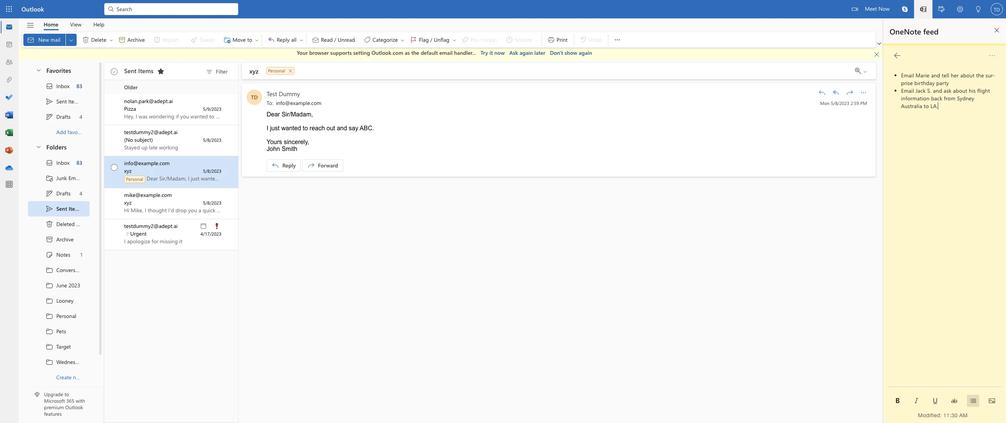 Task type: vqa. For each thing, say whether or not it's contained in the screenshot.


Task type: describe. For each thing, give the bounding box(es) containing it.
more apps image
[[5, 181, 13, 189]]

 inside favorites tree item
[[36, 67, 42, 73]]

items for 1st "" tree item from the top of the the onenote feed application
[[68, 98, 81, 105]]

365
[[66, 398, 74, 404]]


[[895, 398, 901, 404]]

favorites
[[46, 66, 71, 74]]

0 vertical spatial about
[[961, 72, 975, 79]]

xyz for info@example.com
[[124, 167, 132, 174]]

5/8/2023 for info@example.com
[[203, 168, 222, 174]]

outlook inside banner
[[21, 5, 44, 13]]

dear
[[267, 111, 280, 118]]

default
[[421, 49, 438, 56]]


[[902, 6, 909, 12]]

and inside email message element
[[337, 125, 347, 131]]

add favorite
[[56, 128, 85, 136]]

personal for personal
[[126, 176, 143, 182]]

 delete 
[[82, 36, 114, 44]]

4  tree item from the top
[[28, 308, 90, 324]]

test
[[267, 90, 277, 98]]

john
[[267, 145, 280, 152]]

pizza
[[124, 105, 136, 112]]


[[878, 42, 882, 46]]

forward
[[318, 162, 338, 169]]

 for  pets
[[46, 328, 53, 335]]

 inside  popup button
[[68, 37, 74, 43]]

home button
[[38, 18, 64, 30]]

and up the back
[[934, 87, 943, 94]]

delete
[[91, 36, 106, 43]]

later
[[535, 49, 546, 56]]

(no subject)
[[124, 136, 153, 143]]

out
[[327, 125, 335, 131]]

 button for favorites
[[32, 63, 45, 77]]

 search field
[[104, 0, 238, 17]]

/ for 
[[431, 36, 433, 43]]

filter
[[216, 68, 228, 75]]

 drafts for 2nd  tree item from the bottom of the the onenote feed application
[[46, 113, 71, 121]]

 button
[[970, 0, 988, 20]]

with
[[76, 398, 85, 404]]

5  tree item from the top
[[28, 324, 90, 339]]

inbox inside favorites tree
[[56, 82, 70, 90]]

i apologize for missing it
[[124, 238, 182, 245]]

 archive inside 'move & delete' group
[[118, 36, 145, 44]]

your browser supports setting outlook.com as the default email handler...
[[297, 49, 476, 56]]

and inside '11:30 am email marie and tell her about the surprise birthday party'
[[936, 105, 945, 113]]

flag
[[419, 36, 429, 43]]

 reply
[[272, 162, 296, 169]]

1  tree item from the top
[[28, 262, 90, 278]]

 drafts for second  tree item
[[46, 190, 71, 197]]

testdummy2@adept.ai for 
[[124, 222, 178, 229]]

 button for 
[[108, 34, 114, 46]]

 inside folders tree item
[[36, 144, 42, 150]]

 inside " archive"
[[118, 36, 126, 44]]

2 onenote feed region from the left
[[884, 18, 1007, 423]]

excel image
[[5, 129, 13, 137]]

her inside email marie and tell her about the sur prise birthday party email jack s. and ask about his flight information back from sydney australia to la.
[[951, 72, 959, 79]]

now
[[879, 5, 890, 12]]

premium features image
[[35, 392, 40, 398]]

 tree item
[[28, 170, 90, 186]]

2  sent items from the top
[[46, 205, 82, 213]]

2  tree item from the top
[[28, 201, 90, 216]]

mon
[[821, 100, 830, 106]]

 button
[[949, 395, 961, 407]]

sent inside sent items 
[[124, 67, 137, 75]]

as
[[405, 49, 410, 56]]

 for  reply
[[272, 162, 279, 169]]

 inside tree item
[[46, 236, 53, 243]]

email marie and tell her about the sur prise birthday party email jack s. and ask about his flight information back from sydney australia to la.
[[902, 72, 996, 110]]

unflag
[[434, 36, 450, 43]]

the inside '11:30 am email marie and tell her about the surprise birthday party'
[[980, 105, 987, 113]]

sir/madam,
[[282, 111, 313, 118]]

items inside sent items 
[[138, 67, 154, 75]]

info@example.com inside message list list box
[[124, 159, 170, 167]]

it inside message list list box
[[179, 238, 182, 245]]

1 again from the left
[[520, 49, 533, 56]]

party inside '11:30 am email marie and tell her about the surprise birthday party'
[[948, 113, 960, 120]]

folders
[[46, 143, 67, 151]]

modified : 11:30 am
[[919, 413, 968, 419]]

 notes
[[46, 251, 70, 259]]

outlook.com
[[372, 49, 404, 56]]

 button
[[830, 86, 843, 99]]

archive inside 'move & delete' group
[[127, 36, 145, 43]]

td
[[251, 93, 258, 101]]

tab list inside the onenote feed application
[[38, 18, 110, 30]]

 inside  
[[863, 69, 868, 74]]

files image
[[5, 76, 13, 84]]

archive inside  tree item
[[56, 236, 74, 243]]

mail image
[[5, 23, 13, 31]]

test dummy button
[[267, 90, 300, 98]]

flight
[[978, 87, 991, 94]]


[[312, 36, 320, 44]]

modified
[[919, 413, 941, 419]]

 reply all 
[[268, 36, 304, 44]]

 inside  option
[[111, 164, 118, 171]]

don't show again button
[[550, 49, 593, 57]]

2  tree item from the top
[[28, 155, 90, 170]]

target
[[56, 343, 71, 350]]

 inside  delete 
[[109, 38, 114, 42]]

 read / unread
[[312, 36, 355, 44]]


[[200, 222, 207, 230]]

am inside edit note starting with email marie and tell her about the surprise birthday party main content
[[960, 413, 968, 419]]

 for  personal
[[46, 312, 53, 320]]

to: info@example.com
[[267, 99, 322, 106]]

drafts for second  tree item
[[56, 190, 71, 197]]

1 vertical spatial about
[[954, 87, 968, 94]]

add for add favorite
[[56, 128, 66, 136]]

create new folder tree item
[[28, 370, 98, 385]]

reply for 
[[277, 36, 290, 43]]

edit note starting with email marie and tell her about the surprise birthday party main content
[[884, 43, 1007, 423]]

 for  looney
[[46, 297, 53, 305]]

i for i apologize for missing it
[[124, 238, 126, 245]]

older heading
[[104, 80, 238, 94]]

styles toolbar toolbar
[[889, 395, 1002, 407]]

june
[[56, 282, 67, 289]]

new
[[38, 36, 49, 43]]

pets
[[56, 328, 66, 335]]


[[223, 36, 231, 44]]

sydney
[[958, 95, 975, 102]]

her inside '11:30 am email marie and tell her about the surprise birthday party'
[[955, 105, 963, 113]]

to inside upgrade to microsoft 365 with premium outlook features
[[65, 391, 69, 398]]

 tree item
[[28, 216, 90, 232]]

s.
[[928, 87, 932, 94]]

0 vertical spatial  button
[[871, 49, 884, 60]]


[[856, 68, 862, 74]]

and right note
[[932, 72, 941, 79]]

message list list box
[[104, 80, 238, 423]]

none text field inside email message element
[[267, 99, 815, 106]]

try it now button
[[481, 49, 505, 57]]

now
[[495, 49, 505, 56]]


[[939, 6, 945, 12]]

ask
[[944, 87, 952, 94]]

 tree item
[[28, 247, 90, 262]]

email inside  junk email
[[68, 174, 81, 182]]

83 inside favorites tree
[[76, 82, 82, 90]]

 for 
[[846, 89, 854, 96]]

abc.
[[360, 125, 374, 131]]

move & delete group
[[23, 32, 260, 48]]

 for  june 2023
[[46, 282, 53, 289]]

5/8/2023 inside email message element
[[831, 100, 850, 106]]

 for  reply all 
[[268, 36, 275, 44]]

add favorite tree item
[[28, 124, 90, 140]]

Select a conversation checkbox
[[106, 188, 124, 205]]

sent inside tree
[[56, 205, 67, 212]]

add for add a note
[[903, 73, 913, 81]]

party inside email marie and tell her about the sur prise birthday party email jack s. and ask about his flight information back from sydney australia to la.
[[937, 79, 950, 87]]


[[852, 6, 859, 12]]

 button
[[987, 49, 999, 62]]

outlook banner
[[0, 0, 1007, 20]]


[[976, 6, 982, 12]]

 for  popup button
[[860, 89, 868, 96]]

 button
[[968, 395, 980, 407]]

drafts for 2nd  tree item from the bottom of the the onenote feed application
[[56, 113, 71, 120]]

 
[[856, 68, 868, 74]]

the for prise
[[977, 72, 985, 79]]

 inside  categorize 
[[400, 38, 405, 42]]

home
[[44, 21, 58, 28]]

1  tree item from the top
[[28, 78, 90, 94]]

your
[[297, 49, 308, 56]]

4 for 2nd  tree item from the bottom of the the onenote feed application
[[79, 113, 82, 120]]

 tree item
[[28, 232, 90, 247]]

folders tree item
[[28, 140, 90, 155]]

australia
[[902, 102, 923, 110]]


[[213, 222, 221, 230]]

4 for second  tree item
[[79, 190, 82, 197]]

left-rail-appbar navigation
[[2, 18, 17, 177]]

sent inside favorites tree
[[56, 98, 67, 105]]

 inside "button"
[[874, 51, 880, 57]]

6  tree item from the top
[[28, 339, 90, 354]]

try it now
[[481, 49, 505, 56]]

 categorize 
[[364, 36, 405, 44]]

1  tree item from the top
[[28, 109, 90, 124]]

move
[[233, 36, 246, 43]]

Editing note text field
[[894, 72, 997, 383]]

personal 
[[268, 67, 293, 74]]

message list section
[[104, 61, 238, 423]]

tell inside '11:30 am email marie and tell her about the surprise birthday party'
[[946, 105, 954, 113]]

 sent items inside favorites tree
[[46, 98, 81, 105]]

2  inbox from the top
[[46, 159, 70, 167]]


[[107, 5, 115, 13]]

 button
[[930, 395, 942, 407]]

 for  dropdown button
[[614, 36, 622, 44]]

testdummy2@adept.ai for (no subject)
[[124, 128, 178, 136]]

 target
[[46, 343, 71, 351]]

 for 
[[46, 266, 53, 274]]

 button
[[858, 86, 870, 99]]

jack
[[916, 87, 926, 94]]

wednesday
[[56, 358, 84, 366]]

onenote feed application
[[0, 0, 1007, 423]]



Task type: locate. For each thing, give the bounding box(es) containing it.
 inside tree
[[46, 159, 53, 167]]

looney
[[56, 297, 74, 304]]

 button for 
[[452, 34, 458, 46]]

2 vertical spatial xyz
[[124, 199, 132, 206]]

1  sent items from the top
[[46, 98, 81, 105]]

1 horizontal spatial 
[[819, 89, 827, 96]]

0 horizontal spatial archive
[[56, 236, 74, 243]]

0 horizontal spatial i
[[124, 238, 126, 245]]

 inside  dropdown button
[[614, 36, 622, 44]]

5  from the top
[[46, 328, 53, 335]]

0 horizontal spatial 
[[46, 220, 53, 228]]

info@example.com button
[[276, 99, 322, 106]]

2 testdummy2@adept.ai from the top
[[124, 222, 178, 229]]

 inside select all messages option
[[111, 68, 118, 75]]

0 vertical spatial 
[[846, 89, 854, 96]]

i left just
[[267, 125, 269, 131]]

0 vertical spatial 
[[111, 68, 118, 75]]

i for i just wanted to reach out and say abc.
[[267, 125, 269, 131]]

0 vertical spatial 83
[[76, 82, 82, 90]]

0 vertical spatial am
[[990, 99, 996, 104]]

 button
[[610, 32, 626, 48]]

 up add favorite tree item
[[46, 113, 53, 121]]

 down favorites tree item
[[46, 98, 53, 105]]

0 vertical spatial outlook
[[21, 5, 44, 13]]

dear sir/madam,
[[267, 111, 313, 118]]

0 horizontal spatial add
[[56, 128, 66, 136]]

items right 'deleted'
[[76, 220, 89, 228]]

4
[[79, 113, 82, 120], [79, 190, 82, 197]]

1 vertical spatial add
[[56, 128, 66, 136]]

tree containing 
[[28, 155, 98, 385]]

 left favorites
[[36, 67, 42, 73]]

1 onenote feed region from the left
[[861, 18, 1007, 423]]

1 vertical spatial party
[[948, 113, 960, 120]]

 down 
[[874, 51, 880, 57]]

 for  target
[[46, 343, 53, 351]]

Select a conversation checkbox
[[106, 156, 124, 173]]

reply inside  reply all 
[[277, 36, 290, 43]]

1 vertical spatial personal
[[126, 176, 143, 182]]

missing
[[160, 238, 178, 245]]

 button inside folders tree item
[[32, 140, 45, 154]]


[[46, 113, 53, 121], [46, 190, 53, 197]]

6  from the top
[[46, 343, 53, 351]]

5/9/2023
[[203, 106, 222, 112]]

 junk email
[[46, 174, 81, 182]]

1 vertical spatial testdummy2@adept.ai
[[124, 222, 178, 229]]

 pets
[[46, 328, 66, 335]]

 inside  reply all 
[[268, 36, 275, 44]]

 button for 
[[66, 34, 77, 46]]

7  from the top
[[46, 358, 53, 366]]

1  from the top
[[111, 68, 118, 75]]

inbox down favorites tree item
[[56, 82, 70, 90]]

info@example.com
[[276, 99, 322, 106], [124, 159, 170, 167]]

1 testdummy2@adept.ai from the top
[[124, 128, 178, 136]]

0 horizontal spatial 
[[288, 69, 293, 73]]

0 horizontal spatial personal
[[56, 312, 76, 320]]

mon 5/8/2023 2:59 pm
[[821, 100, 868, 106]]

1 horizontal spatial  archive
[[118, 36, 145, 44]]

Select all messages checkbox
[[109, 66, 120, 77]]

the inside email marie and tell her about the sur prise birthday party email jack s. and ask about his flight information back from sydney australia to la.
[[977, 72, 985, 79]]

5/8/2023 for testdummy2@adept.ai
[[203, 137, 222, 143]]

 inside  reply all 
[[299, 38, 304, 42]]

again
[[520, 49, 533, 56], [579, 49, 593, 56]]

 button inside favorites tree item
[[32, 63, 45, 77]]

 inside personal 
[[288, 69, 293, 73]]

0 vertical spatial 
[[46, 82, 53, 90]]

 tree item
[[28, 262, 90, 278], [28, 278, 90, 293], [28, 293, 90, 308], [28, 308, 90, 324], [28, 324, 90, 339], [28, 339, 90, 354], [28, 354, 90, 370]]

1  from the top
[[46, 113, 53, 121]]

0 vertical spatial  button
[[32, 63, 45, 77]]

items
[[138, 67, 154, 75], [68, 98, 81, 105], [69, 205, 82, 212], [76, 220, 89, 228]]

 tree item down  notes
[[28, 262, 90, 278]]

 for 2nd  tree item from the bottom of the the onenote feed application
[[46, 113, 53, 121]]

birthday inside email marie and tell her about the sur prise birthday party email jack s. and ask about his flight information back from sydney australia to la.
[[915, 79, 935, 87]]

 deleted items
[[46, 220, 89, 228]]

7  tree item from the top
[[28, 354, 90, 370]]

 drafts inside favorites tree
[[46, 113, 71, 121]]

2 83 from the top
[[76, 159, 82, 166]]

2  from the top
[[46, 282, 53, 289]]

0 vertical spatial 11:30
[[980, 99, 989, 104]]

xyz down the stayed
[[124, 167, 132, 174]]


[[990, 398, 996, 404]]

yours sincerely, john smith
[[267, 139, 309, 152]]

email up surprise
[[907, 105, 920, 113]]

 tree item down favorites
[[28, 78, 90, 94]]

 button
[[987, 395, 999, 407]]

Search for email, meetings, files and more. field
[[116, 5, 234, 13]]

marie inside '11:30 am email marie and tell her about the surprise birthday party'
[[921, 105, 935, 113]]

 inbox down folders tree item
[[46, 159, 70, 167]]

1  inbox from the top
[[46, 82, 70, 90]]

marie up jack
[[916, 72, 930, 79]]


[[893, 54, 898, 59]]

0 vertical spatial sent
[[124, 67, 137, 75]]

 inside tree
[[46, 205, 53, 213]]

0 vertical spatial 4
[[79, 113, 82, 120]]

items for  tree item
[[76, 220, 89, 228]]

0 vertical spatial 
[[46, 98, 53, 105]]

0 horizontal spatial  button
[[287, 67, 295, 74]]

tell inside email marie and tell her about the sur prise birthday party email jack s. and ask about his flight information back from sydney australia to la.
[[942, 72, 950, 79]]

email up information
[[902, 87, 915, 94]]

 button
[[23, 19, 38, 32]]

1 vertical spatial 
[[111, 164, 118, 171]]

0 vertical spatial  tree item
[[28, 109, 90, 124]]


[[952, 398, 958, 404]]

surprise
[[907, 113, 925, 120]]

0 horizontal spatial outlook
[[21, 5, 44, 13]]

2  from the top
[[46, 205, 53, 213]]

/ inside  read / unread
[[334, 36, 337, 43]]

1  from the top
[[46, 98, 53, 105]]

items for 2nd "" tree item from the top
[[69, 205, 82, 212]]

am down  button on the bottom right
[[960, 413, 968, 419]]

about down sydney
[[964, 105, 978, 113]]

 inside  delete 
[[82, 36, 90, 44]]

items inside favorites tree
[[68, 98, 81, 105]]

 button
[[933, 0, 952, 20]]

1 vertical spatial xyz
[[124, 167, 132, 174]]

 up 2:59
[[846, 89, 854, 96]]

1 horizontal spatial outlook
[[65, 404, 83, 411]]

notes
[[56, 251, 70, 258]]


[[27, 36, 35, 44]]

 left the "target"
[[46, 343, 53, 351]]

2 drafts from the top
[[56, 190, 71, 197]]

 for  forward
[[307, 162, 315, 169]]

 button
[[155, 65, 167, 77]]

 button right delete
[[108, 34, 114, 46]]

 button
[[299, 34, 305, 46]]

 button
[[892, 395, 904, 407]]

 button
[[844, 86, 856, 99]]

2  from the top
[[46, 190, 53, 197]]

 inbox down favorites tree item
[[46, 82, 70, 90]]

1 vertical spatial birthday
[[927, 113, 947, 120]]

1 vertical spatial info@example.com
[[124, 159, 170, 167]]

1 horizontal spatial it
[[490, 49, 493, 56]]

83 inside tree
[[76, 159, 82, 166]]

1 vertical spatial 83
[[76, 159, 82, 166]]

 button for folders
[[32, 140, 45, 154]]

xyz up td
[[250, 67, 259, 75]]

1 vertical spatial 
[[272, 162, 279, 169]]

 tree item
[[28, 109, 90, 124], [28, 186, 90, 201]]

1 vertical spatial drafts
[[56, 190, 71, 197]]

 button up dummy
[[287, 67, 295, 74]]

Search notes text field
[[903, 53, 988, 61]]

drafts inside favorites tree
[[56, 113, 71, 120]]

0 horizontal spatial 
[[268, 36, 275, 44]]

favorites tree item
[[28, 63, 90, 78]]

tags group
[[308, 32, 540, 48]]

to do image
[[5, 94, 13, 102]]

her down sydney
[[955, 105, 963, 113]]


[[46, 251, 53, 259]]


[[410, 36, 418, 44]]

1 horizontal spatial 
[[874, 51, 880, 57]]

 new mail
[[27, 36, 60, 44]]

2  button from the top
[[32, 140, 45, 154]]

0 horizontal spatial 
[[307, 162, 315, 169]]

the left sur on the right of page
[[977, 72, 985, 79]]

 tree item up 'deleted'
[[28, 201, 90, 216]]

0 vertical spatial her
[[951, 72, 959, 79]]

 up "mon 5/8/2023 2:59 pm"
[[833, 89, 840, 96]]

 tree item
[[28, 94, 90, 109], [28, 201, 90, 216]]

1 vertical spatial 
[[46, 236, 53, 243]]

3  from the top
[[46, 297, 53, 305]]

help button
[[88, 18, 110, 30]]


[[124, 231, 130, 237]]

 left sent items  at the left
[[111, 68, 118, 75]]

 for second  tree item
[[46, 190, 53, 197]]

1 horizontal spatial 
[[860, 89, 868, 96]]

her up ask
[[951, 72, 959, 79]]

 for  wednesday
[[46, 358, 53, 366]]

1 horizontal spatial add
[[903, 73, 913, 81]]

11:30
[[980, 99, 989, 104], [944, 413, 958, 419]]

marie up surprise
[[921, 105, 935, 113]]

 tree item down ' target'
[[28, 354, 90, 370]]

1 vertical spatial sent
[[56, 98, 67, 105]]

1  tree item from the top
[[28, 94, 90, 109]]

email right 
[[902, 72, 915, 79]]

to inside the " move to "
[[247, 36, 252, 43]]

i inside list box
[[124, 238, 126, 245]]

3  tree item from the top
[[28, 293, 90, 308]]

 drafts
[[46, 113, 71, 121], [46, 190, 71, 197]]

3  button from the left
[[452, 34, 458, 46]]

 left all
[[268, 36, 275, 44]]

0 horizontal spatial /
[[334, 36, 337, 43]]

1 vertical spatial the
[[977, 72, 985, 79]]

 for  delete 
[[82, 36, 90, 44]]

drafts down  junk email
[[56, 190, 71, 197]]

0 vertical spatial  sent items
[[46, 98, 81, 105]]

urgent
[[130, 230, 147, 237]]

drafts up add favorite tree item
[[56, 113, 71, 120]]

0 vertical spatial xyz
[[250, 67, 259, 75]]

0 vertical spatial info@example.com
[[276, 99, 322, 106]]

 for 
[[819, 89, 827, 96]]


[[895, 53, 901, 59]]

to inside email marie and tell her about the sur prise birthday party email jack s. and ask about his flight information back from sydney australia to la.
[[924, 102, 930, 110]]

sent up  tree item
[[56, 205, 67, 212]]

calendar image
[[5, 41, 13, 49]]

email message element
[[242, 83, 876, 177]]

0 vertical spatial 
[[819, 89, 827, 96]]

0 horizontal spatial  button
[[66, 34, 77, 46]]

2 horizontal spatial  button
[[452, 34, 458, 46]]

 tree item up  looney
[[28, 278, 90, 293]]

tell up ask
[[942, 72, 950, 79]]

1 vertical spatial outlook
[[65, 404, 83, 411]]

 inside favorites tree
[[46, 82, 53, 90]]

am inside '11:30 am email marie and tell her about the surprise birthday party'
[[990, 99, 996, 104]]

 inbox inside favorites tree
[[46, 82, 70, 90]]

sent
[[124, 67, 137, 75], [56, 98, 67, 105], [56, 205, 67, 212]]

0 vertical spatial tell
[[942, 72, 950, 79]]

personal inside  personal
[[56, 312, 76, 320]]

the for email
[[412, 49, 420, 56]]

1 horizontal spatial info@example.com
[[276, 99, 322, 106]]

11:30 right :
[[944, 413, 958, 419]]

account manager for test dummy image
[[991, 3, 1004, 15]]

birthday inside '11:30 am email marie and tell her about the surprise birthday party'
[[927, 113, 947, 120]]

 left delete
[[82, 36, 90, 44]]

11:30 inside '11:30 am email marie and tell her about the surprise birthday party'
[[980, 99, 989, 104]]

0 vertical spatial  drafts
[[46, 113, 71, 121]]

i just wanted to reach out and say abc.
[[267, 125, 374, 131]]

1 horizontal spatial  button
[[871, 49, 884, 60]]

1 vertical spatial  button
[[287, 67, 295, 74]]

1
[[80, 251, 82, 258]]

0 vertical spatial i
[[267, 125, 269, 131]]

to left reach
[[303, 125, 308, 131]]

 tree item up junk
[[28, 155, 90, 170]]


[[26, 21, 34, 29]]

reply down "smith"
[[283, 162, 296, 169]]

onenote feed region
[[861, 18, 1007, 423], [884, 18, 1007, 423]]

1  from the top
[[46, 266, 53, 274]]

0 vertical spatial 
[[874, 51, 880, 57]]

word image
[[5, 112, 13, 119]]

 archive inside  tree item
[[46, 236, 74, 243]]

 inside favorites tree
[[46, 113, 53, 121]]

handler...
[[454, 49, 476, 56]]

1 vertical spatial reply
[[283, 162, 296, 169]]

 button
[[952, 0, 970, 20]]

2  button from the left
[[108, 34, 114, 46]]

birthday up jack
[[915, 79, 935, 87]]

create new folder
[[56, 374, 98, 381]]

 inside tree item
[[46, 220, 53, 228]]

sent items 
[[124, 67, 165, 75]]

 tree item down favorites tree item
[[28, 94, 90, 109]]

add inside tree item
[[56, 128, 66, 136]]

and
[[932, 72, 941, 79], [934, 87, 943, 94], [936, 105, 945, 113], [337, 125, 347, 131]]

reply for 
[[283, 162, 296, 169]]

1 horizontal spatial /
[[431, 36, 433, 43]]

0 horizontal spatial again
[[520, 49, 533, 56]]

4 inside tree
[[79, 190, 82, 197]]

0 vertical spatial marie
[[916, 72, 930, 79]]


[[364, 36, 371, 44]]

 inside the " move to "
[[255, 38, 259, 42]]

1 vertical spatial it
[[179, 238, 182, 245]]

 drafts up add favorite tree item
[[46, 113, 71, 121]]

1 vertical spatial 
[[833, 89, 840, 96]]

0 vertical spatial birthday
[[915, 79, 935, 87]]


[[819, 89, 827, 96], [272, 162, 279, 169]]

 inside  flag / unflag 
[[452, 38, 457, 42]]

test dummy image
[[247, 90, 262, 105]]

 button right mail
[[66, 34, 77, 46]]

 for 
[[833, 89, 840, 96]]

 up  pets
[[46, 312, 53, 320]]

about inside '11:30 am email marie and tell her about the surprise birthday party'
[[964, 105, 978, 113]]

people image
[[5, 59, 13, 66]]

0 horizontal spatial 
[[272, 162, 279, 169]]

 drafts inside tree
[[46, 190, 71, 197]]

 button
[[817, 86, 829, 99]]

birthday down la.
[[927, 113, 947, 120]]

4 down  junk email
[[79, 190, 82, 197]]

inbox up  junk email
[[56, 159, 70, 166]]

11:30 inside edit note starting with email marie and tell her about the surprise birthday party main content
[[944, 413, 958, 419]]

upgrade to microsoft 365 with premium outlook features
[[44, 391, 85, 417]]

to inside email message element
[[303, 125, 308, 131]]

sent right 
[[124, 67, 137, 75]]

 tree item
[[28, 78, 90, 94], [28, 155, 90, 170]]

 inbox
[[46, 82, 70, 90], [46, 159, 70, 167]]

1 vertical spatial  drafts
[[46, 190, 71, 197]]

4 up favorite
[[79, 113, 82, 120]]

1 / from the left
[[334, 36, 337, 43]]

favorites tree
[[28, 60, 90, 140]]

/ right flag on the left top
[[431, 36, 433, 43]]

0 vertical spatial 
[[268, 36, 275, 44]]

powerpoint image
[[5, 147, 13, 155]]

2 inbox from the top
[[56, 159, 70, 166]]

1 vertical spatial marie
[[921, 105, 935, 113]]

read
[[321, 36, 333, 43]]

2  tree item from the top
[[28, 278, 90, 293]]

 tree item down junk
[[28, 186, 90, 201]]


[[46, 98, 53, 105], [46, 205, 53, 213]]

items up favorite
[[68, 98, 81, 105]]

new
[[73, 374, 83, 381]]

0 vertical spatial archive
[[127, 36, 145, 43]]

:
[[941, 413, 942, 419]]

the down flight
[[980, 105, 987, 113]]

inbox inside tree
[[56, 159, 70, 166]]

83 down favorites tree item
[[76, 82, 82, 90]]

1 vertical spatial inbox
[[56, 159, 70, 166]]

prise
[[902, 72, 996, 87]]

marie inside email marie and tell her about the sur prise birthday party email jack s. and ask about his flight information back from sydney australia to la.
[[916, 72, 930, 79]]

1  drafts from the top
[[46, 113, 71, 121]]

 right mail
[[68, 37, 74, 43]]

reply inside  reply
[[283, 162, 296, 169]]

again right ask
[[520, 49, 533, 56]]

all
[[291, 36, 297, 43]]

tell down from
[[946, 105, 954, 113]]

junk
[[56, 174, 67, 182]]

 inside tree
[[46, 190, 53, 197]]

83 up  junk email
[[76, 159, 82, 166]]

the right 'as'
[[412, 49, 420, 56]]

outlook up 
[[21, 5, 44, 13]]

 up select a conversation checkbox
[[111, 164, 118, 171]]

1 83 from the top
[[76, 82, 82, 90]]

info@example.com inside email message element
[[276, 99, 322, 106]]

 inside  popup button
[[860, 89, 868, 96]]

 button
[[896, 0, 915, 18]]

4 inside favorites tree
[[79, 113, 82, 120]]

 inside button
[[846, 89, 854, 96]]

and right out
[[337, 125, 347, 131]]

0 vertical spatial party
[[937, 79, 950, 87]]

show
[[565, 49, 578, 56]]

none text field containing to:
[[267, 99, 815, 106]]

 left 'deleted'
[[46, 220, 53, 228]]

premium
[[44, 404, 64, 411]]

outlook inside upgrade to microsoft 365 with premium outlook features
[[65, 404, 83, 411]]

0 vertical spatial  inbox
[[46, 82, 70, 90]]

2 4 from the top
[[79, 190, 82, 197]]

0 vertical spatial drafts
[[56, 113, 71, 120]]

info@example.com down the 'up'
[[124, 159, 170, 167]]

5/8/2023 for mike@example.com
[[203, 200, 222, 206]]

create
[[56, 374, 72, 381]]

0 horizontal spatial 11:30
[[944, 413, 958, 419]]

2 again from the left
[[579, 49, 593, 56]]

sent items heading
[[124, 63, 167, 80]]

 button
[[915, 0, 933, 20]]

4  from the top
[[46, 312, 53, 320]]

 right delete
[[118, 36, 126, 44]]

it inside button
[[490, 49, 493, 56]]

items inside  deleted items
[[76, 220, 89, 228]]

1  button from the top
[[32, 63, 45, 77]]

1 horizontal spatial 
[[82, 36, 90, 44]]

1  button from the left
[[66, 34, 77, 46]]

view button
[[64, 18, 87, 30]]

email inside '11:30 am email marie and tell her about the surprise birthday party'
[[907, 105, 920, 113]]

stayed
[[124, 144, 140, 151]]

email
[[440, 49, 453, 56]]

tree
[[28, 155, 98, 385]]

personal for personal 
[[268, 67, 285, 74]]

 button left favorites
[[32, 63, 45, 77]]

1 vertical spatial i
[[124, 238, 126, 245]]

onedrive image
[[5, 164, 13, 172]]

1 vertical spatial am
[[960, 413, 968, 419]]

 down 
[[46, 190, 53, 197]]

 button left folders
[[32, 140, 45, 154]]

xyz for mike@example.com
[[124, 199, 132, 206]]

11:30 down flight
[[980, 99, 989, 104]]

 move to 
[[223, 36, 259, 44]]

personal inside message list list box
[[126, 176, 143, 182]]

1 vertical spatial 11:30
[[944, 413, 958, 419]]

personal up test
[[268, 67, 285, 74]]

1 vertical spatial 
[[288, 69, 293, 73]]

1 vertical spatial her
[[955, 105, 963, 113]]

1 vertical spatial archive
[[56, 236, 74, 243]]

 right move
[[255, 38, 259, 42]]

/ right read
[[334, 36, 337, 43]]

1 horizontal spatial i
[[267, 125, 269, 131]]

reply
[[277, 36, 290, 43], [283, 162, 296, 169]]

2  tree item from the top
[[28, 186, 90, 201]]

add inside onenote feed region
[[903, 73, 913, 81]]

 archive
[[118, 36, 145, 44], [46, 236, 74, 243]]

 down 
[[46, 266, 53, 274]]

 left the pets
[[46, 328, 53, 335]]

2:59
[[851, 100, 860, 106]]

 search field
[[890, 49, 1000, 64]]

tab list
[[38, 18, 110, 30]]

 button
[[32, 63, 45, 77], [32, 140, 45, 154]]

 inside the  button
[[833, 89, 840, 96]]

 left folders
[[36, 144, 42, 150]]

tab list containing home
[[38, 18, 110, 30]]

favorite
[[68, 128, 85, 136]]

reply left all
[[277, 36, 290, 43]]

1  from the top
[[46, 82, 53, 90]]

/ for 
[[334, 36, 337, 43]]

2  from the top
[[111, 164, 118, 171]]

outlook
[[21, 5, 44, 13], [65, 404, 83, 411]]

 left forward
[[307, 162, 315, 169]]

 right delete
[[109, 38, 114, 42]]

 for  deleted items
[[46, 220, 53, 228]]

 up 
[[46, 236, 53, 243]]

marie
[[916, 72, 930, 79], [921, 105, 935, 113]]

 right the 
[[863, 69, 868, 74]]

1 horizontal spatial 
[[846, 89, 854, 96]]

personal up "mike@example.com"
[[126, 176, 143, 182]]

upgrade
[[44, 391, 63, 398]]


[[118, 36, 126, 44], [46, 236, 53, 243]]

0 vertical spatial 
[[46, 113, 53, 121]]

0 vertical spatial it
[[490, 49, 493, 56]]


[[46, 82, 53, 90], [46, 159, 53, 167]]

 tree item up  personal
[[28, 293, 90, 308]]

1 drafts from the top
[[56, 113, 71, 120]]

supports
[[331, 49, 352, 56]]

None text field
[[267, 99, 815, 106]]

1 vertical spatial  button
[[32, 140, 45, 154]]

 inside button
[[819, 89, 827, 96]]

 tree item down  looney
[[28, 308, 90, 324]]

1 horizontal spatial  button
[[108, 34, 114, 46]]

2  drafts from the top
[[46, 190, 71, 197]]

0 horizontal spatial am
[[960, 413, 968, 419]]

 left 
[[400, 38, 405, 42]]

0 vertical spatial 
[[614, 36, 622, 44]]

 archive down  tree item
[[46, 236, 74, 243]]

archive
[[127, 36, 145, 43], [56, 236, 74, 243]]

1 inbox from the top
[[56, 82, 70, 90]]

2 / from the left
[[431, 36, 433, 43]]

0 vertical spatial the
[[412, 49, 420, 56]]

2  from the top
[[46, 159, 53, 167]]

it right the missing
[[179, 238, 182, 245]]

drafts
[[56, 113, 71, 120], [56, 190, 71, 197]]

to right move
[[247, 36, 252, 43]]

party down from
[[948, 113, 960, 120]]

drafts inside tree
[[56, 190, 71, 197]]

archive down 'deleted'
[[56, 236, 74, 243]]

again right show
[[579, 49, 593, 56]]

mike@example.com
[[124, 191, 172, 198]]

just
[[270, 125, 280, 131]]

open note starting with: email marie and tell her about the surprise birthday party last edited: 11:30 am. tree item
[[890, 95, 1000, 150]]

add left favorite
[[56, 128, 66, 136]]

 button inside tags group
[[452, 34, 458, 46]]

personal down looney
[[56, 312, 76, 320]]

1 vertical spatial  inbox
[[46, 159, 70, 167]]

/ inside  flag / unflag 
[[431, 36, 433, 43]]

2 vertical spatial sent
[[56, 205, 67, 212]]

am down flight
[[990, 99, 996, 104]]


[[990, 53, 996, 59]]

 print
[[548, 36, 568, 44]]

0 vertical spatial  archive
[[118, 36, 145, 44]]

1 vertical spatial tell
[[946, 105, 954, 113]]

 down ' target'
[[46, 358, 53, 366]]

1 horizontal spatial archive
[[127, 36, 145, 43]]

 down favorites tree item
[[46, 82, 53, 90]]


[[958, 6, 964, 12]]

smith
[[282, 145, 298, 152]]

1 4 from the top
[[79, 113, 82, 120]]

0 vertical spatial add
[[903, 73, 913, 81]]

1 vertical spatial 
[[46, 220, 53, 228]]

party up ask
[[937, 79, 950, 87]]

 inside favorites tree
[[46, 98, 53, 105]]



